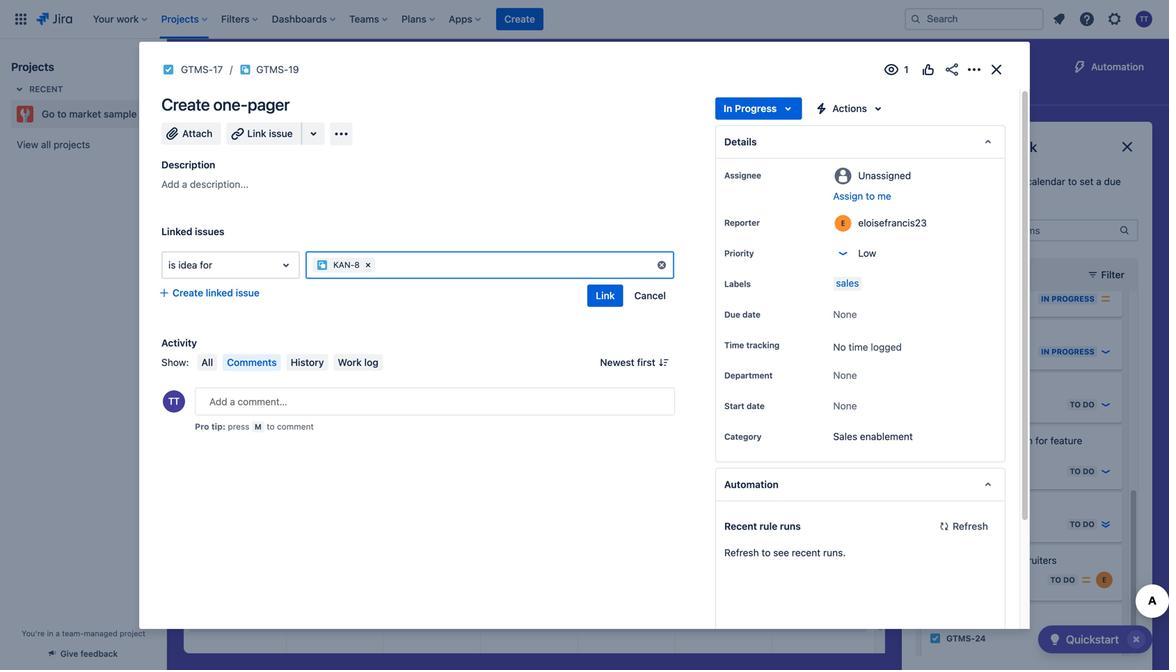 Task type: vqa. For each thing, say whether or not it's contained in the screenshot.
Add ideas IMAGE
no



Task type: locate. For each thing, give the bounding box(es) containing it.
tracking
[[746, 340, 780, 350]]

eloisefrancis23 image
[[1096, 572, 1113, 588], [1096, 630, 1113, 647]]

in inside button
[[1041, 294, 1050, 303]]

2 none from the top
[[833, 369, 857, 381]]

1 vertical spatial your
[[954, 190, 973, 201]]

to down the recent
[[57, 108, 67, 120]]

2 column header from the left
[[384, 186, 481, 211]]

0 vertical spatial 19
[[288, 64, 299, 75]]

0 horizontal spatial market
[[69, 108, 101, 120]]

issues
[[755, 87, 784, 99]]

a right set on the top right
[[1096, 176, 1102, 187]]

create one-pager inside create one-pager dialog
[[161, 95, 290, 114]]

1 vertical spatial 21
[[975, 467, 985, 476]]

3 row from the top
[[189, 317, 869, 407]]

1 horizontal spatial market
[[255, 57, 306, 77]]

task image down update
[[930, 466, 941, 477]]

none down 'sales' "link"
[[833, 309, 857, 320]]

2 vertical spatial progress
[[1052, 347, 1095, 356]]

sample right copy link to issue icon
[[310, 57, 364, 77]]

task image
[[163, 64, 174, 75], [930, 466, 941, 477]]

5 row from the top
[[189, 498, 869, 588]]

kan-8
[[333, 260, 360, 270]]

low image
[[1100, 346, 1111, 357], [1081, 633, 1092, 644]]

a right add
[[182, 179, 187, 190]]

with right up
[[975, 555, 994, 566]]

0 vertical spatial pager
[[248, 95, 290, 114]]

department
[[724, 371, 773, 380]]

0 vertical spatial issue
[[269, 128, 293, 139]]

to do for 21
[[1070, 467, 1095, 476]]

assign to me
[[833, 190, 891, 202]]

2 task image from the top
[[930, 633, 941, 644]]

19
[[288, 64, 299, 75], [427, 414, 437, 423]]

none for start date
[[833, 400, 857, 412]]

0 vertical spatial in
[[724, 103, 732, 114]]

row
[[189, 136, 869, 226], [189, 226, 869, 317], [189, 317, 869, 407], [189, 407, 869, 498], [189, 498, 869, 588], [189, 588, 869, 670]]

1 none from the top
[[833, 309, 857, 320]]

activity
[[161, 337, 197, 349]]

1 horizontal spatial 17
[[233, 414, 242, 423]]

new
[[717, 89, 736, 98]]

automation inside create one-pager dialog
[[724, 479, 779, 490]]

tab list containing summary
[[175, 81, 1018, 106]]

1 vertical spatial with
[[975, 555, 994, 566]]

0 horizontal spatial close image
[[988, 61, 1005, 78]]

grid
[[189, 110, 869, 670]]

issue inside link issue button
[[269, 128, 293, 139]]

24
[[975, 634, 986, 643]]

description
[[161, 159, 215, 171]]

a inside drag each item onto the calendar to set a due date for your work.
[[1096, 176, 1102, 187]]

0 vertical spatial link
[[247, 128, 266, 139]]

2 vertical spatial for
[[1036, 435, 1048, 446]]

progress inside button
[[1052, 294, 1095, 303]]

for right idea
[[200, 259, 212, 271]]

category
[[724, 432, 762, 441]]

0 horizontal spatial create one-pager
[[161, 95, 290, 114]]

add
[[161, 179, 179, 190]]

1 vertical spatial low image
[[1100, 466, 1111, 477]]

collapse recent projects image
[[11, 81, 28, 97]]

column header
[[286, 186, 384, 211], [384, 186, 481, 211], [481, 186, 578, 211], [578, 186, 675, 211]]

gtms- for 19
[[256, 64, 288, 75]]

3 none from the top
[[833, 400, 857, 412]]

17 up summary
[[213, 64, 223, 75]]

1 vertical spatial automation
[[724, 479, 779, 490]]

2 vertical spatial none
[[833, 400, 857, 412]]

0 vertical spatial eloisefrancis23 image
[[1096, 572, 1113, 588]]

0 horizontal spatial sample
[[104, 108, 137, 120]]

1 horizontal spatial low image
[[1100, 346, 1111, 357]]

1 vertical spatial eloisefrancis23 image
[[1096, 630, 1113, 647]]

2 cell from the left
[[481, 136, 578, 226]]

1 horizontal spatial medium image
[[1100, 293, 1111, 304]]

1 horizontal spatial link
[[596, 290, 615, 301]]

1 vertical spatial for
[[200, 259, 212, 271]]

medium image
[[1100, 293, 1111, 304], [1081, 575, 1092, 586]]

26 cell
[[384, 498, 481, 588]]

to inside to do button
[[1070, 400, 1081, 409]]

0 vertical spatial create one-pager
[[161, 95, 290, 114]]

automation right automation image
[[1091, 61, 1144, 72]]

to do for 24
[[1050, 634, 1075, 643]]

0 horizontal spatial a
[[56, 629, 60, 638]]

0 vertical spatial low image
[[1100, 399, 1111, 410]]

the right 'onto'
[[1010, 176, 1024, 187]]

pro
[[195, 422, 209, 431]]

a right in
[[56, 629, 60, 638]]

1 vertical spatial sample
[[104, 108, 137, 120]]

2 row from the top
[[189, 226, 869, 317]]

eloisefrancis23 image down lowest icon
[[1096, 572, 1113, 588]]

for inside update documentation for feature update
[[1036, 435, 1048, 446]]

21 link
[[615, 407, 638, 430]]

history button
[[287, 354, 328, 371]]

21
[[622, 414, 631, 423], [975, 467, 985, 476]]

1 vertical spatial go to market sample
[[42, 108, 137, 120]]

1 low image from the top
[[1100, 399, 1111, 410]]

your down item
[[954, 190, 973, 201]]

1 horizontal spatial pager
[[984, 329, 1010, 341]]

create one-pager down ascending 'image'
[[930, 329, 1010, 341]]

clear image
[[363, 260, 374, 271]]

gtms-22 link
[[947, 518, 986, 530]]

drag
[[916, 176, 938, 187]]

automation element
[[715, 468, 1006, 501]]

it
[[761, 345, 767, 357]]

create one-pager
[[161, 95, 290, 114], [930, 329, 1010, 341]]

all button
[[197, 354, 217, 371]]

0 vertical spatial date
[[916, 190, 936, 201]]

eloisefrancis23 image left dismiss quickstart icon
[[1096, 630, 1113, 647]]

0 vertical spatial go to market sample
[[212, 57, 364, 77]]

22
[[975, 519, 986, 529]]

0 vertical spatial market
[[255, 57, 306, 77]]

1 horizontal spatial a
[[182, 179, 187, 190]]

medium image inside in progress button
[[1100, 293, 1111, 304]]

your left work
[[977, 138, 1004, 155]]

0 vertical spatial none
[[833, 309, 857, 320]]

2 vertical spatial in progress
[[1041, 347, 1095, 356]]

date right due
[[743, 310, 761, 319]]

pager up link issue
[[248, 95, 290, 114]]

0 vertical spatial one-
[[213, 95, 248, 114]]

0 horizontal spatial pager
[[248, 95, 290, 114]]

none for department
[[833, 369, 857, 381]]

17
[[213, 64, 223, 75], [233, 414, 242, 423]]

0 vertical spatial low image
[[1100, 346, 1111, 357]]

with
[[952, 502, 971, 513], [975, 555, 994, 566]]

link inside group
[[596, 290, 615, 301]]

progress inside dropdown button
[[735, 103, 777, 114]]

automation button
[[1066, 56, 1153, 78]]

task image down blitz
[[930, 519, 941, 530]]

0 horizontal spatial 19
[[288, 64, 299, 75]]

with up the gtms-22
[[952, 502, 971, 513]]

in progress
[[724, 103, 777, 114], [1041, 294, 1095, 303], [1041, 347, 1095, 356]]

1 horizontal spatial go
[[212, 57, 233, 77]]

market inside go to market sample link
[[69, 108, 101, 120]]

to left 'gtms-19'
[[237, 57, 251, 77]]

gtms- for 21
[[947, 467, 975, 476]]

gtms-17 link
[[181, 61, 223, 78]]

1 vertical spatial date
[[743, 310, 761, 319]]

create one-pager up search calendar text box
[[161, 95, 290, 114]]

recruiters
[[1014, 555, 1057, 566]]

1 vertical spatial one-
[[962, 329, 984, 341]]

date for start date
[[747, 401, 765, 411]]

close image right actions image
[[988, 61, 1005, 78]]

2 horizontal spatial a
[[1096, 176, 1102, 187]]

pager
[[248, 95, 290, 114], [984, 329, 1010, 341]]

17 inside grid
[[233, 414, 242, 423]]

for down each at the right of the page
[[938, 190, 951, 201]]

create inside create linked issue button
[[173, 287, 203, 299]]

march
[[184, 155, 214, 166]]

date
[[916, 190, 936, 201], [743, 310, 761, 319], [747, 401, 765, 411]]

none down no
[[833, 369, 857, 381]]

8
[[354, 260, 360, 270]]

0 vertical spatial 17
[[213, 64, 223, 75]]

0 vertical spatial medium image
[[1100, 293, 1111, 304]]

gtms-21 link
[[947, 466, 985, 477]]

schedule
[[916, 138, 973, 155]]

0 horizontal spatial with
[[952, 502, 971, 513]]

1 vertical spatial go
[[42, 108, 55, 120]]

the inside drag each item onto the calendar to set a due date for your work.
[[1010, 176, 1024, 187]]

date down the drag
[[916, 190, 936, 201]]

drag each item onto the calendar to set a due date for your work.
[[916, 176, 1121, 201]]

create banner
[[0, 0, 1169, 39]]

15 link
[[712, 317, 735, 339]]

linked issues
[[161, 226, 224, 237]]

to for gtms-22
[[1070, 520, 1081, 529]]

sample inside go to market sample link
[[104, 108, 137, 120]]

0 horizontal spatial your
[[954, 190, 973, 201]]

1 horizontal spatial 19
[[427, 414, 437, 423]]

link web pages and more image
[[305, 125, 322, 142]]

0 vertical spatial in progress
[[724, 103, 777, 114]]

21 down newest first
[[622, 414, 631, 423]]

sat link
[[810, 186, 832, 211]]

1 horizontal spatial for
[[938, 190, 951, 201]]

do for gtms-24
[[1063, 634, 1075, 643]]

menu bar
[[194, 354, 385, 371]]

the left recruiters
[[997, 555, 1011, 566]]

1 vertical spatial task image
[[930, 633, 941, 644]]

2 vertical spatial date
[[747, 401, 765, 411]]

one-
[[213, 95, 248, 114], [962, 329, 984, 341]]

close image
[[988, 61, 1005, 78], [1119, 138, 1136, 155]]

for inside create one-pager dialog
[[200, 259, 212, 271]]

one- up search calendar text box
[[213, 95, 248, 114]]

tab list
[[175, 81, 1018, 106]]

market right the "sub task" image
[[255, 57, 306, 77]]

blitz with dev team
[[930, 502, 1015, 513]]

1 vertical spatial low image
[[1081, 633, 1092, 644]]

gtms- for 24
[[947, 634, 975, 643]]

start
[[724, 401, 745, 411]]

0 vertical spatial task image
[[930, 519, 941, 530]]

one- down in progress button
[[962, 329, 984, 341]]

gtms-24 link
[[947, 633, 986, 645]]

close image up the due
[[1119, 138, 1136, 155]]

0 vertical spatial the
[[1010, 176, 1024, 187]]

Add a comment… field
[[195, 388, 675, 415]]

0 horizontal spatial low image
[[1081, 633, 1092, 644]]

0 vertical spatial with
[[952, 502, 971, 513]]

1 vertical spatial task image
[[930, 466, 941, 477]]

18 link
[[324, 407, 346, 430]]

to down recruiters
[[1050, 576, 1061, 585]]

group containing link
[[587, 285, 674, 307]]

no
[[833, 341, 846, 353]]

0 horizontal spatial automation
[[724, 479, 779, 490]]

is idea for
[[168, 259, 212, 271]]

sample up view all projects "link" at the top of page
[[104, 108, 137, 120]]

4 column header from the left
[[578, 186, 675, 211]]

cell
[[384, 136, 481, 226], [481, 136, 578, 226], [578, 136, 675, 226]]

go down the recent
[[42, 108, 55, 120]]

attach button
[[161, 122, 221, 145]]

go left the "sub task" image
[[212, 57, 233, 77]]

1 vertical spatial in
[[1041, 294, 1050, 303]]

open image
[[278, 257, 294, 274]]

task image left gtms-24 link
[[930, 633, 941, 644]]

team
[[992, 502, 1015, 513]]

gtms-22
[[947, 519, 986, 529]]

issue left link web pages and more image
[[269, 128, 293, 139]]

issue right "linked"
[[236, 287, 260, 299]]

in progress inside button
[[1041, 294, 1095, 303]]

4 row from the top
[[189, 407, 869, 498]]

date inside drag each item onto the calendar to set a due date for your work.
[[916, 190, 936, 201]]

0 vertical spatial for
[[938, 190, 951, 201]]

1 horizontal spatial issue
[[269, 128, 293, 139]]

history
[[291, 357, 324, 368]]

create
[[504, 13, 535, 25], [161, 95, 210, 114], [173, 287, 203, 299], [930, 329, 960, 341]]

pager down in progress button
[[984, 329, 1010, 341]]

20
[[524, 414, 535, 423]]

1 vertical spatial medium image
[[1081, 575, 1092, 586]]

to down feature
[[1070, 467, 1081, 476]]

1 horizontal spatial sample
[[310, 57, 364, 77]]

link button
[[587, 285, 623, 307]]

0 horizontal spatial medium image
[[1081, 575, 1092, 586]]

automation
[[1091, 61, 1144, 72], [724, 479, 779, 490]]

0 horizontal spatial go to market sample
[[42, 108, 137, 120]]

27 cell
[[481, 498, 578, 588]]

2 eloisefrancis23 image from the top
[[1096, 630, 1113, 647]]

1 vertical spatial 19
[[427, 414, 437, 423]]

go to market sample
[[212, 57, 364, 77], [42, 108, 137, 120]]

17 right tip:
[[233, 414, 242, 423]]

0 vertical spatial your
[[977, 138, 1004, 155]]

due
[[1104, 176, 1121, 187]]

go to market sample up view all projects "link" at the top of page
[[42, 108, 137, 120]]

blitz
[[930, 502, 949, 513]]

low image
[[1100, 399, 1111, 410], [1100, 466, 1111, 477]]

none for due date
[[833, 309, 857, 320]]

1 vertical spatial pager
[[984, 329, 1010, 341]]

gtms- inside grid
[[698, 345, 730, 357]]

none up sales
[[833, 400, 857, 412]]

0 vertical spatial task image
[[163, 64, 174, 75]]

market up view all projects "link" at the top of page
[[69, 108, 101, 120]]

to left 'me'
[[866, 190, 875, 202]]

1 vertical spatial none
[[833, 369, 857, 381]]

1 task image from the top
[[930, 519, 941, 530]]

logged
[[871, 341, 902, 353]]

to inside assign to me button
[[866, 190, 875, 202]]

gtms- for 22
[[947, 519, 975, 529]]

to left quickstart
[[1050, 634, 1061, 643]]

to up feature
[[1070, 400, 1081, 409]]

all
[[201, 357, 213, 368]]

to do for 22
[[1070, 520, 1095, 529]]

1 horizontal spatial create one-pager
[[930, 329, 1010, 341]]

you're in a team-managed project
[[22, 629, 145, 638]]

6 row from the top
[[189, 588, 869, 670]]

cancel
[[634, 290, 666, 301]]

in
[[724, 103, 732, 114], [1041, 294, 1050, 303], [1041, 347, 1050, 356]]

jira image
[[36, 11, 72, 27], [36, 11, 72, 27]]

first
[[637, 357, 656, 368]]

go to market sample up link issue
[[212, 57, 364, 77]]

0 horizontal spatial 21
[[622, 414, 631, 423]]

to left lowest icon
[[1070, 520, 1081, 529]]

automation image
[[1072, 58, 1088, 75]]

low image for in progress
[[1100, 346, 1111, 357]]

1 vertical spatial market
[[69, 108, 101, 120]]

summary
[[187, 87, 230, 99]]

up
[[961, 555, 973, 566]]

2 horizontal spatial for
[[1036, 435, 1048, 446]]

to right m
[[267, 422, 275, 431]]

task image
[[930, 519, 941, 530], [930, 633, 941, 644]]

group
[[587, 285, 674, 307]]

1 horizontal spatial close image
[[1119, 138, 1136, 155]]

automation down category
[[724, 479, 779, 490]]

0 vertical spatial automation
[[1091, 61, 1144, 72]]

actions image
[[966, 61, 983, 78]]

new link
[[647, 81, 741, 106]]

1 eloisefrancis23 image from the top
[[1096, 572, 1113, 588]]

none
[[833, 309, 857, 320], [833, 369, 857, 381], [833, 400, 857, 412]]

0 horizontal spatial one-
[[213, 95, 248, 114]]

do for gtms-21
[[1083, 467, 1095, 476]]

0 vertical spatial 21
[[622, 414, 631, 423]]

all
[[41, 139, 51, 150]]

1 horizontal spatial automation
[[1091, 61, 1144, 72]]

cancel button
[[626, 285, 674, 307]]

1 vertical spatial 17
[[233, 414, 242, 423]]

work.
[[976, 190, 1001, 201]]

19 inside 19 link
[[427, 414, 437, 423]]

feedback
[[80, 649, 118, 659]]

to left set on the top right
[[1068, 176, 1077, 187]]

progress for medium icon in in progress button
[[1052, 294, 1095, 303]]

for left feature
[[1036, 435, 1048, 446]]

row containing 17
[[189, 407, 869, 498]]

menu bar inside create one-pager dialog
[[194, 354, 385, 371]]

date right start
[[747, 401, 765, 411]]

issue
[[269, 128, 293, 139], [236, 287, 260, 299]]

1 vertical spatial link
[[596, 290, 615, 301]]

21 down update documentation for feature update
[[975, 467, 985, 476]]

task image left gtms-17 link at the top of page
[[163, 64, 174, 75]]

menu bar containing all
[[194, 354, 385, 371]]

0 horizontal spatial link
[[247, 128, 266, 139]]

dismiss quickstart image
[[1125, 628, 1148, 651]]



Task type: describe. For each thing, give the bounding box(es) containing it.
19 link
[[421, 407, 443, 430]]

details element
[[715, 125, 1006, 159]]

Search calendar text field
[[185, 122, 291, 141]]

you're
[[22, 629, 45, 638]]

gtms- for 25
[[698, 345, 730, 357]]

19 inside gtms-19 link
[[288, 64, 299, 75]]

view all projects
[[17, 139, 90, 150]]

0 horizontal spatial go
[[42, 108, 55, 120]]

be
[[770, 345, 781, 357]]

for for is idea for
[[200, 259, 212, 271]]

comment
[[277, 422, 314, 431]]

pro tip: press m to comment
[[195, 422, 314, 431]]

2 low image from the top
[[1100, 466, 1111, 477]]

1 vertical spatial the
[[997, 555, 1011, 566]]

Search field
[[905, 8, 1044, 30]]

sat row
[[189, 186, 869, 211]]

reports
[[801, 87, 837, 99]]

comments button
[[223, 354, 281, 371]]

primary element
[[8, 0, 894, 39]]

1 column header from the left
[[286, 186, 384, 211]]

sales
[[833, 431, 857, 442]]

2 vertical spatial in
[[1041, 347, 1050, 356]]

task image for gtms-22
[[930, 519, 941, 530]]

linked
[[206, 287, 233, 299]]

actions
[[833, 103, 867, 114]]

vote options: no one has voted for this issue yet. image
[[920, 61, 937, 78]]

20 link
[[518, 407, 540, 430]]

time tracking
[[724, 340, 780, 350]]

gtms-24
[[947, 634, 986, 643]]

gtms-19 link
[[256, 61, 299, 78]]

projects
[[11, 60, 54, 73]]

update documentation for feature update
[[930, 435, 1083, 460]]

give
[[60, 649, 78, 659]]

a inside create one-pager dialog
[[182, 179, 187, 190]]

in progress inside dropdown button
[[724, 103, 777, 114]]

group inside create one-pager dialog
[[587, 285, 674, 307]]

let
[[744, 345, 758, 357]]

for for update documentation for feature update
[[1036, 435, 1048, 446]]

issues link
[[752, 81, 787, 106]]

work log
[[338, 357, 378, 368]]

schedule your work
[[916, 138, 1037, 155]]

item
[[965, 176, 984, 187]]

work
[[1007, 138, 1037, 155]]

in
[[47, 629, 53, 638]]

sales link
[[833, 277, 862, 291]]

17 inside create one-pager dialog
[[213, 64, 223, 75]]

attach
[[182, 128, 213, 139]]

gtms-19
[[256, 64, 299, 75]]

update
[[930, 435, 963, 446]]

quickstart button
[[1038, 626, 1153, 654]]

3 column header from the left
[[481, 186, 578, 211]]

assignee
[[724, 171, 761, 180]]

1 horizontal spatial 21
[[975, 467, 985, 476]]

3 cell from the left
[[578, 136, 675, 226]]

copy link to issue image
[[296, 63, 307, 74]]

for inside drag each item onto the calendar to set a due date for your work.
[[938, 190, 951, 201]]

1 horizontal spatial your
[[977, 138, 1004, 155]]

create inside create button
[[504, 13, 535, 25]]

your inside drag each item onto the calendar to set a due date for your work.
[[954, 190, 973, 201]]

search image
[[910, 14, 921, 25]]

link for link
[[596, 290, 615, 301]]

0 vertical spatial sample
[[310, 57, 364, 77]]

task image for gtms-24
[[930, 633, 941, 644]]

time
[[724, 340, 744, 350]]

labels
[[724, 279, 751, 289]]

me
[[878, 190, 891, 202]]

gtms- for 17
[[181, 64, 213, 75]]

project
[[120, 629, 145, 638]]

18
[[330, 414, 340, 423]]

start date
[[724, 401, 765, 411]]

newest first button
[[592, 354, 675, 371]]

view
[[17, 139, 38, 150]]

link for link issue
[[247, 128, 266, 139]]

managed
[[84, 629, 117, 638]]

newest
[[600, 357, 635, 368]]

add app image
[[333, 126, 350, 142]]

update
[[930, 449, 961, 460]]

idea
[[178, 259, 197, 271]]

lowest image
[[1100, 519, 1111, 530]]

comments
[[227, 357, 277, 368]]

set
[[1080, 176, 1094, 187]]

ascending image
[[988, 267, 1004, 283]]

create linked issue button
[[153, 285, 268, 301]]

date for due date
[[743, 310, 761, 319]]

documentation
[[965, 435, 1033, 446]]

medium image for in progress
[[1100, 293, 1111, 304]]

dev
[[973, 502, 990, 513]]

do for gtms-22
[[1083, 520, 1095, 529]]

create one-pager dialog
[[139, 42, 1030, 670]]

description...
[[190, 179, 249, 190]]

1 horizontal spatial with
[[975, 555, 994, 566]]

projects
[[54, 139, 90, 150]]

progress for low image related to in progress
[[1052, 347, 1095, 356]]

in inside dropdown button
[[724, 103, 732, 114]]

28 cell
[[578, 498, 675, 588]]

recent
[[29, 84, 63, 94]]

no time logged
[[833, 341, 902, 353]]

25
[[730, 345, 741, 357]]

go to market sample link
[[11, 100, 150, 128]]

assign to me button
[[833, 189, 991, 203]]

team-
[[62, 629, 84, 638]]

time
[[849, 341, 868, 353]]

21 inside grid
[[622, 414, 631, 423]]

1 horizontal spatial go to market sample
[[212, 57, 364, 77]]

to inside drag each item onto the calendar to set a due date for your work.
[[1068, 176, 1077, 187]]

feature
[[1051, 435, 1083, 446]]

medium image for to do
[[1081, 575, 1092, 586]]

to for gtms-24
[[1050, 634, 1061, 643]]

follow up with the recruiters
[[930, 555, 1057, 566]]

automation inside automation button
[[1091, 61, 1144, 72]]

issue inside create linked issue button
[[236, 287, 260, 299]]

quickstart
[[1066, 633, 1119, 646]]

low
[[858, 247, 876, 259]]

1 cell from the left
[[384, 136, 481, 226]]

each
[[940, 176, 962, 187]]

clear image
[[656, 260, 667, 271]]

1 vertical spatial close image
[[1119, 138, 1136, 155]]

do inside button
[[1083, 400, 1095, 409]]

reports link
[[798, 81, 840, 106]]

one- inside dialog
[[213, 95, 248, 114]]

march 2024
[[184, 155, 242, 166]]

sub task image
[[240, 64, 251, 75]]

row containing gtms-25
[[189, 317, 869, 407]]

press
[[228, 422, 249, 431]]

17 link
[[227, 407, 249, 430]]

sales
[[836, 277, 859, 289]]

0 vertical spatial close image
[[988, 61, 1005, 78]]

Search unscheduled items text field
[[917, 221, 1118, 240]]

15
[[719, 323, 728, 333]]

more information about this user image
[[835, 215, 851, 232]]

low image for to do
[[1081, 633, 1092, 644]]

to do inside to do button
[[1070, 400, 1095, 409]]

to inside go to market sample link
[[57, 108, 67, 120]]

gtms-17
[[181, 64, 223, 75]]

in progress button
[[921, 267, 1123, 317]]

1 row from the top
[[189, 136, 869, 226]]

unassigned
[[858, 170, 911, 181]]

create button
[[496, 8, 543, 30]]

actions button
[[808, 97, 892, 120]]

0 vertical spatial go
[[212, 57, 233, 77]]

0 horizontal spatial task image
[[163, 64, 174, 75]]

linked
[[161, 226, 192, 237]]

m
[[255, 422, 262, 431]]

issues
[[195, 226, 224, 237]]

1 horizontal spatial one-
[[962, 329, 984, 341]]

low image inside to do button
[[1100, 399, 1111, 410]]

to for gtms-21
[[1070, 467, 1081, 476]]

25 cell
[[286, 498, 384, 588]]

1 horizontal spatial task image
[[930, 466, 941, 477]]

check image
[[1047, 631, 1063, 648]]

eloisefrancis23
[[858, 217, 927, 229]]

1 vertical spatial create one-pager
[[930, 329, 1010, 341]]

reporter
[[724, 218, 760, 228]]

grid containing gtms-25
[[189, 110, 869, 670]]

details
[[724, 136, 757, 148]]

summary link
[[184, 81, 233, 106]]

pager inside dialog
[[248, 95, 290, 114]]



